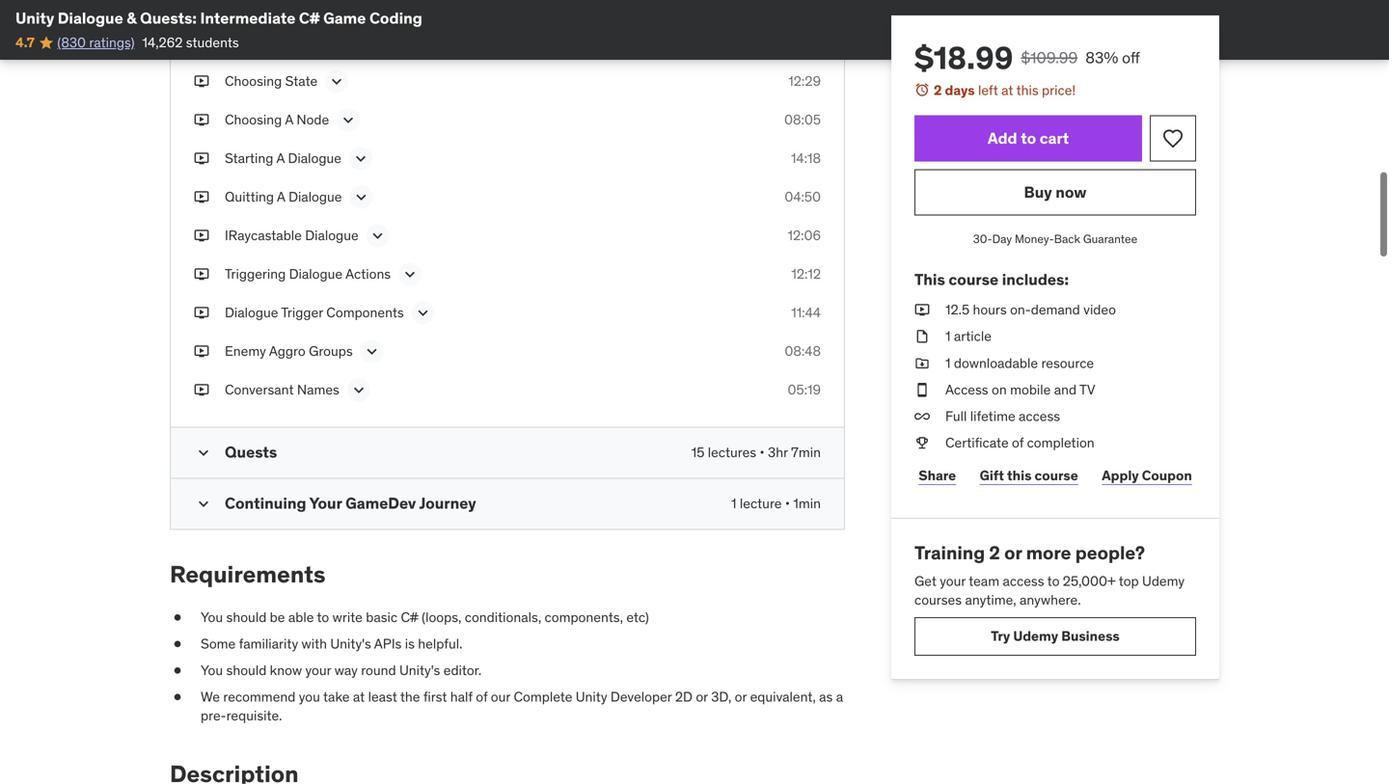 Task type: vqa. For each thing, say whether or not it's contained in the screenshot.
'Add'
yes



Task type: locate. For each thing, give the bounding box(es) containing it.
apply coupon
[[1103, 467, 1193, 484]]

0 vertical spatial c#
[[299, 8, 320, 28]]

2 right alarm icon on the right
[[934, 82, 942, 99]]

choosing up starting
[[225, 111, 282, 128]]

1 left the lecture
[[732, 495, 737, 513]]

1 up access
[[946, 355, 951, 372]]

3d,
[[712, 689, 732, 706]]

this left price!
[[1017, 82, 1039, 99]]

0 vertical spatial access
[[1019, 408, 1061, 425]]

• for quests
[[760, 444, 765, 461]]

some familiarity with unity's apis is helpful.
[[201, 636, 463, 653]]

2 vertical spatial to
[[317, 609, 329, 626]]

this course includes:
[[915, 270, 1069, 289]]

a for building
[[278, 34, 286, 51]]

xsmall image
[[194, 0, 209, 14], [194, 33, 209, 52], [194, 111, 209, 129], [194, 149, 209, 168], [194, 188, 209, 207], [194, 226, 209, 245], [194, 265, 209, 284], [915, 407, 930, 426], [170, 635, 185, 654], [170, 662, 185, 681], [170, 688, 185, 707]]

at right take
[[353, 689, 365, 706]]

complete
[[514, 689, 573, 706]]

coupon
[[1143, 467, 1193, 484]]

$18.99
[[915, 39, 1014, 77]]

xsmall image
[[194, 72, 209, 91], [915, 301, 930, 320], [194, 304, 209, 322], [915, 327, 930, 346], [194, 342, 209, 361], [915, 354, 930, 373], [915, 381, 930, 400], [194, 381, 209, 400], [915, 434, 930, 453], [170, 608, 185, 627]]

0 vertical spatial udemy
[[1143, 573, 1185, 590]]

access
[[1019, 408, 1061, 425], [1003, 573, 1045, 590]]

your
[[940, 573, 966, 590], [305, 662, 331, 680]]

c# up "choice"
[[299, 8, 320, 28]]

buy
[[1025, 182, 1053, 202]]

should up recommend
[[226, 662, 267, 680]]

or right 3d,
[[735, 689, 747, 706]]

dialogue down triggering
[[225, 304, 278, 321]]

choosing
[[225, 72, 282, 90], [225, 111, 282, 128]]

at right left
[[1002, 82, 1014, 99]]

1 choosing from the top
[[225, 72, 282, 90]]

0 vertical spatial unity's
[[331, 636, 371, 653]]

0 vertical spatial 2
[[934, 82, 942, 99]]

small image
[[194, 444, 213, 463]]

15
[[692, 444, 705, 461]]

show lecture description image
[[327, 72, 347, 91], [352, 188, 371, 207], [401, 265, 420, 284], [363, 342, 382, 361]]

0 vertical spatial 1
[[946, 328, 951, 345]]

you up some
[[201, 609, 223, 626]]

show lecture description image up the actions
[[352, 188, 371, 207]]

0 vertical spatial your
[[940, 573, 966, 590]]

1 horizontal spatial course
[[1035, 467, 1079, 484]]

add
[[988, 128, 1018, 148]]

0 vertical spatial course
[[949, 270, 999, 289]]

1 horizontal spatial at
[[1002, 82, 1014, 99]]

0 vertical spatial should
[[226, 609, 267, 626]]

or
[[1005, 542, 1023, 565], [696, 689, 708, 706], [735, 689, 747, 706]]

0 horizontal spatial c#
[[299, 8, 320, 28]]

unity right complete
[[576, 689, 608, 706]]

0 vertical spatial you
[[201, 609, 223, 626]]

0 horizontal spatial unity
[[15, 8, 54, 28]]

1 downloadable resource
[[946, 355, 1095, 372]]

show lecture description image right state
[[327, 72, 347, 91]]

add to cart button
[[915, 115, 1143, 162]]

with
[[302, 636, 327, 653]]

or right '2d'
[[696, 689, 708, 706]]

be
[[270, 609, 285, 626]]

full lifetime access
[[946, 408, 1061, 425]]

1 horizontal spatial unity's
[[400, 662, 441, 680]]

1 horizontal spatial •
[[786, 495, 791, 513]]

now
[[1056, 182, 1087, 202]]

udemy
[[1143, 573, 1185, 590], [1014, 628, 1059, 645]]

dialogue up dialogue trigger components
[[289, 265, 343, 283]]

or inside the training 2 or more people? get your team access to 25,000+ top udemy courses anytime, anywhere.
[[1005, 542, 1023, 565]]

show lecture description image for dialogue trigger components
[[414, 304, 433, 323]]

30-
[[974, 232, 993, 247]]

c# up is
[[401, 609, 419, 626]]

1 for 1 downloadable resource
[[946, 355, 951, 372]]

show lecture description image right the actions
[[401, 265, 420, 284]]

1 left the article
[[946, 328, 951, 345]]

share
[[919, 467, 957, 484]]

video
[[1084, 301, 1117, 319]]

1 horizontal spatial of
[[1013, 434, 1024, 452]]

1 vertical spatial 1
[[946, 355, 951, 372]]

course down completion
[[1035, 467, 1079, 484]]

choosing down building at top left
[[225, 72, 282, 90]]

udemy right top
[[1143, 573, 1185, 590]]

access
[[946, 381, 989, 399]]

1 horizontal spatial unity
[[576, 689, 608, 706]]

access down mobile
[[1019, 408, 1061, 425]]

2 choosing from the top
[[225, 111, 282, 128]]

0 horizontal spatial •
[[760, 444, 765, 461]]

components,
[[545, 609, 623, 626]]

get
[[915, 573, 937, 590]]

4.7
[[15, 34, 35, 51]]

or left more
[[1005, 542, 1023, 565]]

conversant
[[225, 381, 294, 399]]

as
[[820, 689, 833, 706]]

unity's down write
[[331, 636, 371, 653]]

1
[[946, 328, 951, 345], [946, 355, 951, 372], [732, 495, 737, 513]]

0 vertical spatial at
[[1002, 82, 1014, 99]]

04:50
[[785, 188, 821, 206]]

this
[[915, 270, 946, 289]]

1 vertical spatial •
[[786, 495, 791, 513]]

a right starting
[[277, 150, 285, 167]]

continuing your gamedev journey
[[225, 494, 476, 514]]

0 vertical spatial choosing
[[225, 72, 282, 90]]

to
[[1021, 128, 1037, 148], [1048, 573, 1060, 590], [317, 609, 329, 626]]

etc)
[[627, 609, 649, 626]]

at
[[1002, 82, 1014, 99], [353, 689, 365, 706]]

a for choosing
[[285, 111, 293, 128]]

show lecture description image down components
[[363, 342, 382, 361]]

pre-
[[201, 708, 226, 725]]

08:48
[[785, 343, 821, 360]]

game
[[323, 8, 366, 28]]

1 vertical spatial your
[[305, 662, 331, 680]]

show lecture description image for choosing a node
[[339, 111, 358, 130]]

2 you from the top
[[201, 662, 223, 680]]

1 horizontal spatial your
[[940, 573, 966, 590]]

1 vertical spatial course
[[1035, 467, 1079, 484]]

access up anywhere.
[[1003, 573, 1045, 590]]

0 vertical spatial to
[[1021, 128, 1037, 148]]

to left cart
[[1021, 128, 1037, 148]]

12.5 hours on-demand video
[[946, 301, 1117, 319]]

show lecture description image right starting a dialogue
[[351, 149, 371, 168]]

choosing for choosing a node
[[225, 111, 282, 128]]

you
[[201, 609, 223, 626], [201, 662, 223, 680]]

show lecture description image right the names
[[349, 381, 369, 400]]

• left 1min at the right of page
[[786, 495, 791, 513]]

1 vertical spatial you
[[201, 662, 223, 680]]

quitting
[[225, 188, 274, 206]]

1 vertical spatial unity
[[576, 689, 608, 706]]

choosing state
[[225, 72, 318, 90]]

1 vertical spatial 2
[[990, 542, 1001, 565]]

this
[[1017, 82, 1039, 99], [1008, 467, 1032, 484]]

choice
[[289, 34, 331, 51]]

1 vertical spatial should
[[226, 662, 267, 680]]

includes:
[[1003, 270, 1069, 289]]

1 vertical spatial to
[[1048, 573, 1060, 590]]

to inside the training 2 or more people? get your team access to 25,000+ top udemy courses anytime, anywhere.
[[1048, 573, 1060, 590]]

0 vertical spatial •
[[760, 444, 765, 461]]

show lecture description image for starting a dialogue
[[351, 149, 371, 168]]

1 horizontal spatial udemy
[[1143, 573, 1185, 590]]

show lecture description image right components
[[414, 304, 433, 323]]

1 vertical spatial udemy
[[1014, 628, 1059, 645]]

show lecture description image up the actions
[[368, 226, 388, 246]]

to right able on the bottom of the page
[[317, 609, 329, 626]]

dialogue up iraycastable dialogue
[[289, 188, 342, 206]]

this right gift
[[1008, 467, 1032, 484]]

0 vertical spatial of
[[1013, 434, 1024, 452]]

should left be
[[226, 609, 267, 626]]

to up anywhere.
[[1048, 573, 1060, 590]]

2 inside the training 2 or more people? get your team access to 25,000+ top udemy courses anytime, anywhere.
[[990, 542, 1001, 565]]

2 should from the top
[[226, 662, 267, 680]]

quests:
[[140, 8, 197, 28]]

unity up 4.7
[[15, 8, 54, 28]]

intermediate
[[200, 8, 296, 28]]

to inside button
[[1021, 128, 1037, 148]]

1 lecture • 1min
[[732, 495, 821, 513]]

2 vertical spatial 1
[[732, 495, 737, 513]]

of down full lifetime access
[[1013, 434, 1024, 452]]

2 horizontal spatial to
[[1048, 573, 1060, 590]]

days
[[945, 82, 975, 99]]

a left node
[[285, 111, 293, 128]]

c#
[[299, 8, 320, 28], [401, 609, 419, 626]]

(loops,
[[422, 609, 462, 626]]

unity
[[15, 8, 54, 28], [576, 689, 608, 706]]

small image
[[194, 495, 213, 514]]

1 vertical spatial at
[[353, 689, 365, 706]]

1 should from the top
[[226, 609, 267, 626]]

of left our
[[476, 689, 488, 706]]

a right the quitting
[[277, 188, 285, 206]]

take
[[323, 689, 350, 706]]

1 vertical spatial this
[[1008, 467, 1032, 484]]

0 horizontal spatial of
[[476, 689, 488, 706]]

on
[[992, 381, 1007, 399]]

1 horizontal spatial to
[[1021, 128, 1037, 148]]

show lecture description image for triggering dialogue actions
[[401, 265, 420, 284]]

0 horizontal spatial at
[[353, 689, 365, 706]]

show lecture description image right node
[[339, 111, 358, 130]]

you up we
[[201, 662, 223, 680]]

certificate
[[946, 434, 1009, 452]]

2 up team
[[990, 542, 1001, 565]]

2 horizontal spatial or
[[1005, 542, 1023, 565]]

1 vertical spatial access
[[1003, 573, 1045, 590]]

you should be able to write basic c# (loops, conditionals, components, etc)
[[201, 609, 649, 626]]

top
[[1119, 573, 1140, 590]]

1 vertical spatial choosing
[[225, 111, 282, 128]]

11:44
[[792, 304, 821, 321]]

a left "choice"
[[278, 34, 286, 51]]

dialogue
[[58, 8, 123, 28], [288, 150, 342, 167], [289, 188, 342, 206], [305, 227, 359, 244], [289, 265, 343, 283], [225, 304, 278, 321]]

1 horizontal spatial c#
[[401, 609, 419, 626]]

unity's up the
[[400, 662, 441, 680]]

1 vertical spatial of
[[476, 689, 488, 706]]

• left 3hr on the right bottom of page
[[760, 444, 765, 461]]

udemy right try
[[1014, 628, 1059, 645]]

0 vertical spatial unity
[[15, 8, 54, 28]]

14,262
[[142, 34, 183, 51]]

your up courses
[[940, 573, 966, 590]]

1 you from the top
[[201, 609, 223, 626]]

course up 12.5
[[949, 270, 999, 289]]

12:06
[[788, 227, 821, 244]]

a for starting
[[277, 150, 285, 167]]

show lecture description image
[[339, 111, 358, 130], [351, 149, 371, 168], [368, 226, 388, 246], [414, 304, 433, 323], [349, 381, 369, 400]]

0 horizontal spatial to
[[317, 609, 329, 626]]

1 horizontal spatial 2
[[990, 542, 1001, 565]]

25,000+
[[1064, 573, 1116, 590]]

your down with
[[305, 662, 331, 680]]

ratings)
[[89, 34, 135, 51]]



Task type: describe. For each thing, give the bounding box(es) containing it.
05:19
[[788, 381, 821, 399]]

show lecture description image for choosing state
[[327, 72, 347, 91]]

08:05
[[785, 111, 821, 128]]

show lecture description image for iraycastable dialogue
[[368, 226, 388, 246]]

students
[[186, 34, 239, 51]]

0 horizontal spatial your
[[305, 662, 331, 680]]

$109.99
[[1022, 48, 1078, 68]]

triggering
[[225, 265, 286, 283]]

1 horizontal spatial or
[[735, 689, 747, 706]]

money-
[[1015, 232, 1055, 247]]

basic
[[366, 609, 398, 626]]

show lecture description image for quitting a dialogue
[[352, 188, 371, 207]]

(830 ratings)
[[57, 34, 135, 51]]

building a choice list
[[225, 34, 357, 51]]

2d
[[676, 689, 693, 706]]

alarm image
[[915, 82, 930, 97]]

dialogue trigger components
[[225, 304, 404, 321]]

we
[[201, 689, 220, 706]]

our
[[491, 689, 511, 706]]

resource
[[1042, 355, 1095, 372]]

hours
[[973, 301, 1007, 319]]

off
[[1123, 48, 1141, 68]]

3hr
[[768, 444, 788, 461]]

requisite.
[[226, 708, 282, 725]]

gift this course
[[980, 467, 1079, 484]]

able
[[288, 609, 314, 626]]

access on mobile and tv
[[946, 381, 1096, 399]]

know
[[270, 662, 302, 680]]

unity inside we recommend you take at least the first half of our complete unity developer 2d or 3d, or equivalent, as a pre-requisite.
[[576, 689, 608, 706]]

state
[[285, 72, 318, 90]]

should for be
[[226, 609, 267, 626]]

lecture
[[740, 495, 782, 513]]

article
[[954, 328, 992, 345]]

you for you should know your way round unity's editor.
[[201, 662, 223, 680]]

try udemy business
[[992, 628, 1120, 645]]

we recommend you take at least the first half of our complete unity developer 2d or 3d, or equivalent, as a pre-requisite.
[[201, 689, 844, 725]]

least
[[368, 689, 397, 706]]

0 horizontal spatial unity's
[[331, 636, 371, 653]]

apply
[[1103, 467, 1140, 484]]

groups
[[309, 343, 353, 360]]

iraycastable
[[225, 227, 302, 244]]

team
[[969, 573, 1000, 590]]

write
[[333, 609, 363, 626]]

lectures
[[708, 444, 757, 461]]

your inside the training 2 or more people? get your team access to 25,000+ top udemy courses anytime, anywhere.
[[940, 573, 966, 590]]

quests
[[225, 443, 277, 462]]

business
[[1062, 628, 1120, 645]]

guarantee
[[1084, 232, 1138, 247]]

$18.99 $109.99 83% off
[[915, 39, 1141, 77]]

you should know your way round unity's editor.
[[201, 662, 482, 680]]

7min
[[792, 444, 821, 461]]

starting
[[225, 150, 274, 167]]

lifetime
[[971, 408, 1016, 425]]

on-
[[1011, 301, 1032, 319]]

cart
[[1040, 128, 1070, 148]]

choosing for choosing state
[[225, 72, 282, 90]]

udemy inside the training 2 or more people? get your team access to 25,000+ top udemy courses anytime, anywhere.
[[1143, 573, 1185, 590]]

15 lectures • 3hr 7min
[[692, 444, 821, 461]]

a for quitting
[[277, 188, 285, 206]]

12:12
[[792, 265, 821, 283]]

is
[[405, 636, 415, 653]]

triggering dialogue actions
[[225, 265, 391, 283]]

node
[[297, 111, 329, 128]]

0 horizontal spatial udemy
[[1014, 628, 1059, 645]]

completion
[[1028, 434, 1095, 452]]

enemy aggro groups
[[225, 343, 353, 360]]

day
[[993, 232, 1013, 247]]

• for continuing your gamedev journey
[[786, 495, 791, 513]]

gamedev
[[346, 494, 416, 514]]

0 horizontal spatial course
[[949, 270, 999, 289]]

left
[[979, 82, 999, 99]]

1 for 1 article
[[946, 328, 951, 345]]

apply coupon button
[[1098, 457, 1197, 495]]

some
[[201, 636, 236, 653]]

show lecture description image for enemy aggro groups
[[363, 342, 382, 361]]

the
[[400, 689, 420, 706]]

familiarity
[[239, 636, 298, 653]]

coding
[[370, 8, 423, 28]]

at inside we recommend you take at least the first half of our complete unity developer 2d or 3d, or equivalent, as a pre-requisite.
[[353, 689, 365, 706]]

83%
[[1086, 48, 1119, 68]]

enemy
[[225, 343, 266, 360]]

dialogue down node
[[288, 150, 342, 167]]

tv
[[1080, 381, 1096, 399]]

1 vertical spatial c#
[[401, 609, 419, 626]]

you
[[299, 689, 320, 706]]

price!
[[1042, 82, 1076, 99]]

1 vertical spatial unity's
[[400, 662, 441, 680]]

should for know
[[226, 662, 267, 680]]

2 days left at this price!
[[934, 82, 1076, 99]]

access inside the training 2 or more people? get your team access to 25,000+ top udemy courses anytime, anywhere.
[[1003, 573, 1045, 590]]

choosing a node
[[225, 111, 329, 128]]

0 horizontal spatial 2
[[934, 82, 942, 99]]

wishlist image
[[1162, 127, 1185, 150]]

12.5
[[946, 301, 970, 319]]

half
[[451, 689, 473, 706]]

gift
[[980, 467, 1005, 484]]

&
[[127, 8, 137, 28]]

dialogue up triggering dialogue actions
[[305, 227, 359, 244]]

your
[[309, 494, 342, 514]]

0 vertical spatial this
[[1017, 82, 1039, 99]]

continuing
[[225, 494, 307, 514]]

show lecture description image for conversant names
[[349, 381, 369, 400]]

12:29
[[789, 72, 821, 90]]

you for you should be able to write basic c# (loops, conditionals, components, etc)
[[201, 609, 223, 626]]

1min
[[794, 495, 821, 513]]

courses
[[915, 592, 962, 609]]

0 horizontal spatial or
[[696, 689, 708, 706]]

names
[[297, 381, 340, 399]]

round
[[361, 662, 396, 680]]

14:18
[[791, 150, 821, 167]]

of inside we recommend you take at least the first half of our complete unity developer 2d or 3d, or equivalent, as a pre-requisite.
[[476, 689, 488, 706]]

dialogue up (830 ratings)
[[58, 8, 123, 28]]

building
[[225, 34, 275, 51]]



